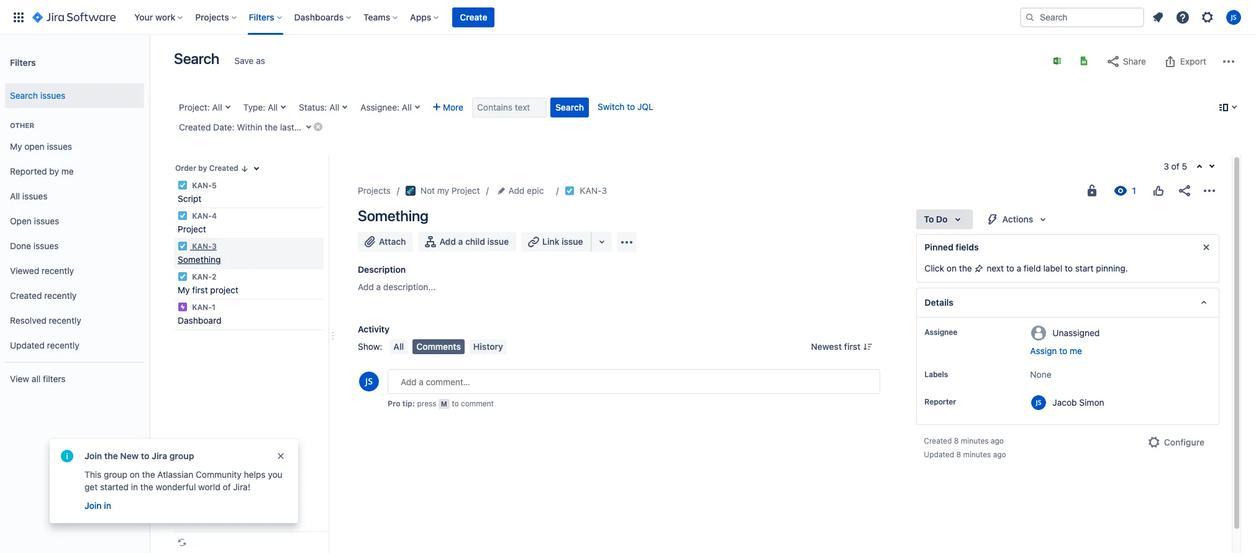 Task type: describe. For each thing, give the bounding box(es) containing it.
the down fields
[[959, 263, 972, 273]]

order
[[175, 163, 196, 173]]

project inside not my project link
[[452, 185, 480, 196]]

done issues link
[[5, 234, 144, 259]]

to right m
[[452, 399, 459, 408]]

other
[[10, 121, 34, 129]]

search issues group
[[5, 80, 144, 112]]

type:
[[243, 102, 265, 112]]

to right the next
[[1007, 263, 1015, 273]]

banner containing your work
[[0, 0, 1257, 35]]

other group
[[5, 108, 144, 362]]

created for created recently
[[10, 290, 42, 301]]

next issue 'kan-2' ( type 'j' ) image
[[1207, 162, 1217, 172]]

viewed recently link
[[5, 259, 144, 283]]

order by created
[[175, 163, 238, 173]]

0 vertical spatial ago
[[991, 436, 1004, 446]]

me for reported by me
[[61, 166, 74, 176]]

1
[[212, 303, 216, 312]]

add a child issue
[[440, 236, 509, 247]]

kan-2
[[190, 272, 217, 282]]

share link
[[1100, 52, 1153, 71]]

labels
[[925, 370, 948, 379]]

link
[[543, 236, 560, 247]]

a for child
[[458, 236, 463, 247]]

fields
[[956, 242, 979, 252]]

epic
[[527, 185, 544, 196]]

assignee pin to top. only you can see pinned fields. image
[[960, 327, 970, 337]]

all button
[[390, 339, 408, 354]]

newest first button
[[804, 339, 881, 354]]

not
[[421, 185, 435, 196]]

this
[[85, 469, 101, 480]]

label
[[1044, 263, 1063, 273]]

save as button
[[228, 51, 271, 71]]

to left jira
[[141, 451, 149, 461]]

viewed recently
[[10, 265, 74, 276]]

assignee: all
[[361, 102, 412, 112]]

Search issues using keywords text field
[[472, 98, 547, 117]]

more
[[443, 102, 464, 112]]

link issue button
[[521, 232, 592, 252]]

hide message image
[[1199, 240, 1214, 255]]

1 horizontal spatial 3
[[602, 185, 607, 196]]

started
[[100, 482, 129, 492]]

assignee:
[[361, 102, 400, 112]]

export button
[[1157, 52, 1213, 71]]

created for created 8 minutes ago updated 8 minutes ago
[[924, 436, 952, 446]]

my open issues
[[10, 141, 72, 151]]

activity
[[358, 324, 390, 334]]

0 vertical spatial 8
[[954, 436, 959, 446]]

created recently
[[10, 290, 77, 301]]

within
[[237, 122, 262, 132]]

in inside this group on the atlassian community helps you get started in the wonderful world of jira!
[[131, 482, 138, 492]]

pinning.
[[1096, 263, 1128, 273]]

field
[[1024, 263, 1041, 273]]

assignee
[[925, 327, 958, 337]]

dashboards button
[[291, 7, 356, 27]]

create button
[[453, 7, 495, 27]]

add app image
[[619, 235, 634, 250]]

kan-1
[[190, 303, 216, 312]]

all for assignee: all
[[402, 102, 412, 112]]

all for status: all
[[330, 102, 339, 112]]

reporter
[[925, 397, 956, 406]]

of inside this group on the atlassian community helps you get started in the wonderful world of jira!
[[223, 482, 231, 492]]

task image for script
[[178, 180, 188, 190]]

1 horizontal spatial 4
[[297, 122, 302, 132]]

join in button
[[83, 498, 113, 513]]

0 horizontal spatial 4
[[212, 211, 217, 221]]

0 horizontal spatial 5
[[212, 181, 217, 190]]

wonderful
[[156, 482, 196, 492]]

0 vertical spatial 5
[[1182, 161, 1188, 172]]

1 vertical spatial minutes
[[963, 450, 991, 459]]

appswitcher icon image
[[11, 10, 26, 25]]

all for type: all
[[268, 102, 278, 112]]

open issues
[[10, 215, 59, 226]]

the left "wonderful"
[[140, 482, 153, 492]]

done
[[10, 240, 31, 251]]

your
[[134, 11, 153, 22]]

0 horizontal spatial filters
[[10, 57, 36, 67]]

order by created link
[[174, 160, 251, 175]]

description...
[[383, 282, 436, 292]]

search issues link
[[5, 83, 144, 108]]

done issues
[[10, 240, 59, 251]]

to inside button
[[1060, 346, 1068, 356]]

reported by me link
[[5, 159, 144, 184]]

last
[[280, 122, 294, 132]]

task image for my first project
[[178, 272, 188, 282]]

1 horizontal spatial of
[[1172, 161, 1180, 172]]

0 vertical spatial kan-3
[[580, 185, 607, 196]]

notifications image
[[1151, 10, 1166, 25]]

epic image
[[178, 302, 188, 312]]

resolved recently
[[10, 315, 81, 325]]

projects button
[[192, 7, 242, 27]]

profile image of jacob simon image
[[359, 372, 379, 391]]

jira
[[152, 451, 167, 461]]

in inside button
[[104, 500, 111, 511]]

on inside this group on the atlassian community helps you get started in the wonderful world of jira!
[[130, 469, 140, 480]]

recently for created recently
[[44, 290, 77, 301]]

pro
[[388, 399, 401, 408]]

created date: within the last 4 weeks, 2 days
[[179, 122, 361, 132]]

assign
[[1031, 346, 1057, 356]]

to do
[[924, 214, 948, 224]]

first for my
[[192, 285, 208, 295]]

0 horizontal spatial project
[[178, 224, 206, 234]]

days
[[342, 122, 361, 132]]

your work
[[134, 11, 175, 22]]

the left last
[[265, 122, 278, 132]]

work
[[155, 11, 175, 22]]

switch to jql link
[[598, 101, 654, 112]]

issues for all issues
[[22, 191, 48, 201]]

type: all
[[243, 102, 278, 112]]

details element
[[917, 288, 1220, 318]]

actions
[[1003, 214, 1034, 224]]

me for assign to me
[[1070, 346, 1082, 356]]

1 vertical spatial a
[[1017, 263, 1022, 273]]

add epic
[[509, 185, 544, 196]]

child
[[465, 236, 485, 247]]

actions image
[[1202, 183, 1217, 198]]

info image
[[60, 449, 75, 464]]

all inside button
[[394, 341, 404, 352]]

history button
[[470, 339, 507, 354]]

kan-3 link
[[580, 183, 607, 198]]

filters button
[[245, 7, 287, 27]]

1 horizontal spatial search
[[174, 50, 219, 67]]

weeks,
[[305, 122, 332, 132]]

updated inside created 8 minutes ago updated 8 minutes ago
[[924, 450, 955, 459]]

menu bar containing all
[[387, 339, 510, 354]]

newest first image
[[863, 342, 873, 352]]

reporter pin to top. only you can see pinned fields. image
[[959, 397, 969, 407]]

task image for project
[[178, 211, 188, 221]]

jql
[[638, 101, 654, 112]]

project
[[210, 285, 239, 295]]

newest
[[811, 341, 842, 352]]

recently for updated recently
[[47, 340, 79, 350]]

project:
[[179, 102, 210, 112]]

previous issue 'kan-4' ( type 'k' ) image
[[1195, 162, 1205, 172]]

your profile and settings image
[[1227, 10, 1242, 25]]

not my project image
[[406, 186, 416, 196]]

view
[[10, 373, 29, 384]]

configure
[[1164, 437, 1205, 447]]

issues for done issues
[[33, 240, 59, 251]]

projects for the projects popup button
[[195, 11, 229, 22]]

0 vertical spatial something
[[358, 207, 429, 224]]

created for created date: within the last 4 weeks, 2 days
[[179, 122, 211, 132]]

updated recently link
[[5, 333, 144, 358]]

kan- for my first project
[[192, 272, 212, 282]]

get
[[85, 482, 98, 492]]



Task type: vqa. For each thing, say whether or not it's contained in the screenshot.


Task type: locate. For each thing, give the bounding box(es) containing it.
0 vertical spatial 3
[[1164, 161, 1169, 172]]

all
[[32, 373, 41, 384]]

vote options: no one has voted for this issue yet. image
[[1152, 183, 1166, 198]]

0 horizontal spatial first
[[192, 285, 208, 295]]

1 vertical spatial 5
[[212, 181, 217, 190]]

something up kan-2
[[178, 254, 221, 265]]

task image
[[178, 180, 188, 190], [178, 211, 188, 221], [178, 241, 188, 251], [178, 272, 188, 282]]

start
[[1076, 263, 1094, 273]]

in
[[131, 482, 138, 492], [104, 500, 111, 511]]

1 vertical spatial project
[[178, 224, 206, 234]]

0 vertical spatial my
[[10, 141, 22, 151]]

projects inside popup button
[[195, 11, 229, 22]]

1 horizontal spatial my
[[178, 285, 190, 295]]

3 of 5
[[1164, 161, 1188, 172]]

issues for open issues
[[34, 215, 59, 226]]

0 vertical spatial 4
[[297, 122, 302, 132]]

by inside the other group
[[49, 166, 59, 176]]

add
[[509, 185, 525, 196], [440, 236, 456, 247], [358, 282, 374, 292]]

first inside button
[[844, 341, 861, 352]]

save as
[[234, 55, 265, 66]]

in right started
[[131, 482, 138, 492]]

issues
[[40, 90, 65, 100], [47, 141, 72, 151], [22, 191, 48, 201], [34, 215, 59, 226], [33, 240, 59, 251]]

2 horizontal spatial search
[[556, 102, 584, 112]]

add left "epic" at the top left
[[509, 185, 525, 196]]

this group on the atlassian community helps you get started in the wonderful world of jira!
[[85, 469, 283, 492]]

0 horizontal spatial a
[[376, 282, 381, 292]]

1 vertical spatial ago
[[993, 450, 1007, 459]]

0 horizontal spatial add
[[358, 282, 374, 292]]

created inside the other group
[[10, 290, 42, 301]]

recently inside resolved recently link
[[49, 315, 81, 325]]

recently for viewed recently
[[42, 265, 74, 276]]

dismiss image
[[276, 451, 286, 461]]

tip:
[[402, 399, 415, 408]]

1 vertical spatial me
[[1070, 346, 1082, 356]]

Add a comment… field
[[388, 369, 881, 394]]

kan- up script
[[192, 181, 212, 190]]

issue inside button
[[488, 236, 509, 247]]

to left 'jql'
[[627, 101, 635, 112]]

open in google sheets image
[[1079, 56, 1089, 66]]

group up atlassian
[[169, 451, 194, 461]]

1 vertical spatial 8
[[957, 450, 961, 459]]

1 vertical spatial my
[[178, 285, 190, 295]]

join up this
[[85, 451, 102, 461]]

my up "epic" image
[[178, 285, 190, 295]]

link web pages and more image
[[594, 234, 609, 249]]

created left small image
[[209, 163, 238, 173]]

0 horizontal spatial something
[[178, 254, 221, 265]]

1 vertical spatial on
[[130, 469, 140, 480]]

4
[[297, 122, 302, 132], [212, 211, 217, 221]]

of left previous issue 'kan-4' ( type 'k' ) image
[[1172, 161, 1180, 172]]

remove criteria image
[[313, 122, 323, 132]]

me inside button
[[1070, 346, 1082, 356]]

next
[[987, 263, 1004, 273]]

kan- for dashboard
[[192, 303, 212, 312]]

by right order
[[198, 163, 207, 173]]

2 issue from the left
[[562, 236, 583, 247]]

issues for search issues
[[40, 90, 65, 100]]

my first project
[[178, 285, 239, 295]]

a left field
[[1017, 263, 1022, 273]]

1 vertical spatial filters
[[10, 57, 36, 67]]

a down description
[[376, 282, 381, 292]]

5 down order by created link
[[212, 181, 217, 190]]

join in
[[85, 500, 111, 511]]

1 issue from the left
[[488, 236, 509, 247]]

1 vertical spatial updated
[[924, 450, 955, 459]]

group inside this group on the atlassian community helps you get started in the wonderful world of jira!
[[104, 469, 127, 480]]

5
[[1182, 161, 1188, 172], [212, 181, 217, 190]]

2
[[335, 122, 340, 132], [212, 272, 217, 282]]

2 horizontal spatial add
[[509, 185, 525, 196]]

join down get
[[85, 500, 102, 511]]

1 horizontal spatial issue
[[562, 236, 583, 247]]

0 horizontal spatial of
[[223, 482, 231, 492]]

details
[[925, 297, 954, 308]]

my inside my open issues link
[[10, 141, 22, 151]]

1 horizontal spatial on
[[947, 263, 957, 273]]

1 join from the top
[[85, 451, 102, 461]]

recently inside created recently link
[[44, 290, 77, 301]]

all up date: on the left top of page
[[212, 102, 222, 112]]

small image
[[240, 164, 250, 174]]

1 vertical spatial join
[[85, 500, 102, 511]]

minutes
[[961, 436, 989, 446], [963, 450, 991, 459]]

1 horizontal spatial projects
[[358, 185, 391, 196]]

1 horizontal spatial updated
[[924, 450, 955, 459]]

primary element
[[7, 0, 1020, 34]]

1 horizontal spatial group
[[169, 451, 194, 461]]

recently inside viewed recently link
[[42, 265, 74, 276]]

kan-5
[[190, 181, 217, 190]]

1 horizontal spatial me
[[1070, 346, 1082, 356]]

1 vertical spatial search
[[10, 90, 38, 100]]

on right click
[[947, 263, 957, 273]]

0 vertical spatial add
[[509, 185, 525, 196]]

search image
[[1025, 12, 1035, 22]]

share image
[[1178, 183, 1193, 198]]

kan- up "dashboard"
[[192, 303, 212, 312]]

all up open
[[10, 191, 20, 201]]

helps
[[244, 469, 266, 480]]

kan- left copy link to issue icon on the left top of page
[[580, 185, 602, 196]]

apps button
[[407, 7, 444, 27]]

0 vertical spatial search
[[174, 50, 219, 67]]

0 horizontal spatial 2
[[212, 272, 217, 282]]

not my project
[[421, 185, 480, 196]]

2 vertical spatial add
[[358, 282, 374, 292]]

as
[[256, 55, 265, 66]]

1 horizontal spatial 5
[[1182, 161, 1188, 172]]

new
[[120, 451, 139, 461]]

2 vertical spatial 3
[[212, 242, 217, 251]]

no restrictions image
[[1085, 183, 1100, 198]]

project
[[452, 185, 480, 196], [178, 224, 206, 234]]

projects for projects link
[[358, 185, 391, 196]]

kan- down script
[[192, 211, 212, 221]]

description
[[358, 264, 406, 275]]

1 vertical spatial of
[[223, 482, 231, 492]]

3 down kan-4
[[212, 242, 217, 251]]

2 horizontal spatial a
[[1017, 263, 1022, 273]]

by for reported
[[49, 166, 59, 176]]

0 horizontal spatial issue
[[488, 236, 509, 247]]

settings image
[[1201, 10, 1216, 25]]

0 vertical spatial filters
[[249, 11, 274, 22]]

to
[[924, 214, 934, 224]]

me down my open issues link
[[61, 166, 74, 176]]

0 horizontal spatial my
[[10, 141, 22, 151]]

5 left previous issue 'kan-4' ( type 'k' ) image
[[1182, 161, 1188, 172]]

on
[[947, 263, 957, 273], [130, 469, 140, 480]]

search left the switch
[[556, 102, 584, 112]]

pinned fields
[[925, 242, 979, 252]]

1 vertical spatial something
[[178, 254, 221, 265]]

join for join in
[[85, 500, 102, 511]]

recently down viewed recently link
[[44, 290, 77, 301]]

atlassian
[[157, 469, 193, 480]]

1 horizontal spatial kan-3
[[580, 185, 607, 196]]

1 vertical spatial projects
[[358, 185, 391, 196]]

1 horizontal spatial 2
[[335, 122, 340, 132]]

0 vertical spatial on
[[947, 263, 957, 273]]

3 right task image
[[602, 185, 607, 196]]

0 horizontal spatial updated
[[10, 340, 45, 350]]

Search field
[[1020, 7, 1145, 27]]

created down "viewed"
[[10, 290, 42, 301]]

2 task image from the top
[[178, 211, 188, 221]]

2 vertical spatial search
[[556, 102, 584, 112]]

recently
[[42, 265, 74, 276], [44, 290, 77, 301], [49, 315, 81, 325], [47, 340, 79, 350]]

kan- for script
[[192, 181, 212, 190]]

all
[[212, 102, 222, 112], [268, 102, 278, 112], [330, 102, 339, 112], [402, 102, 412, 112], [10, 191, 20, 201], [394, 341, 404, 352]]

all right show:
[[394, 341, 404, 352]]

2 horizontal spatial 3
[[1164, 161, 1169, 172]]

1 vertical spatial kan-3
[[190, 242, 217, 251]]

first left newest first icon
[[844, 341, 861, 352]]

1 vertical spatial first
[[844, 341, 861, 352]]

filters up as
[[249, 11, 274, 22]]

1 horizontal spatial in
[[131, 482, 138, 492]]

2 vertical spatial a
[[376, 282, 381, 292]]

0 vertical spatial project
[[452, 185, 480, 196]]

banner
[[0, 0, 1257, 35]]

search up other
[[10, 90, 38, 100]]

4 down kan-5 on the left of page
[[212, 211, 217, 221]]

open in microsoft excel image
[[1053, 56, 1063, 66]]

menu bar
[[387, 339, 510, 354]]

comment
[[461, 399, 494, 408]]

issue right link
[[562, 236, 583, 247]]

history
[[473, 341, 503, 352]]

the down join the new to jira group
[[142, 469, 155, 480]]

1 horizontal spatial something
[[358, 207, 429, 224]]

filters up search issues
[[10, 57, 36, 67]]

updated inside the other group
[[10, 340, 45, 350]]

comments button
[[413, 339, 465, 354]]

add for add a child issue
[[440, 236, 456, 247]]

to left start
[[1065, 263, 1073, 273]]

task image for something
[[178, 241, 188, 251]]

1 vertical spatial 2
[[212, 272, 217, 282]]

of
[[1172, 161, 1180, 172], [223, 482, 231, 492]]

my
[[437, 185, 449, 196]]

all for project: all
[[212, 102, 222, 112]]

task image
[[565, 186, 575, 196]]

1 vertical spatial in
[[104, 500, 111, 511]]

2 up my first project at left
[[212, 272, 217, 282]]

my for my first project
[[178, 285, 190, 295]]

open
[[10, 215, 32, 226]]

search button
[[551, 98, 589, 117]]

add for add epic
[[509, 185, 525, 196]]

reported
[[10, 166, 47, 176]]

click on the
[[925, 263, 975, 273]]

a left child
[[458, 236, 463, 247]]

0 horizontal spatial by
[[49, 166, 59, 176]]

first for newest
[[844, 341, 861, 352]]

add inside popup button
[[509, 185, 525, 196]]

1 horizontal spatial add
[[440, 236, 456, 247]]

by right reported
[[49, 166, 59, 176]]

me down unassigned
[[1070, 346, 1082, 356]]

dashboards
[[294, 11, 344, 22]]

sidebar navigation image
[[135, 50, 163, 75]]

pro tip: press m to comment
[[388, 399, 494, 408]]

1 horizontal spatial first
[[844, 341, 861, 352]]

1 vertical spatial add
[[440, 236, 456, 247]]

help image
[[1176, 10, 1191, 25]]

join inside button
[[85, 500, 102, 511]]

more button
[[428, 98, 469, 117]]

create
[[460, 11, 487, 22]]

3 up vote options: no one has voted for this issue yet. image
[[1164, 161, 1169, 172]]

2 join from the top
[[85, 500, 102, 511]]

0 horizontal spatial 3
[[212, 242, 217, 251]]

search for search 'button'
[[556, 102, 584, 112]]

add for add a description...
[[358, 282, 374, 292]]

0 vertical spatial me
[[61, 166, 74, 176]]

0 vertical spatial projects
[[195, 11, 229, 22]]

all inside the other group
[[10, 191, 20, 201]]

project right my at the left top
[[452, 185, 480, 196]]

jira software image
[[32, 10, 116, 25], [32, 10, 116, 25]]

1 vertical spatial 4
[[212, 211, 217, 221]]

1 horizontal spatial filters
[[249, 11, 274, 22]]

search for search issues
[[10, 90, 38, 100]]

add down description
[[358, 282, 374, 292]]

kan- for something
[[192, 242, 212, 251]]

my left open
[[10, 141, 22, 151]]

join the new to jira group
[[85, 451, 194, 461]]

status: all
[[299, 102, 339, 112]]

3 task image from the top
[[178, 241, 188, 251]]

0 vertical spatial join
[[85, 451, 102, 461]]

1 horizontal spatial a
[[458, 236, 463, 247]]

created 8 minutes ago updated 8 minutes ago
[[924, 436, 1007, 459]]

the left new
[[104, 451, 118, 461]]

0 horizontal spatial group
[[104, 469, 127, 480]]

of down community
[[223, 482, 231, 492]]

join for join the new to jira group
[[85, 451, 102, 461]]

kan-3 right task image
[[580, 185, 607, 196]]

recently down resolved recently link
[[47, 340, 79, 350]]

search issues
[[10, 90, 65, 100]]

created
[[179, 122, 211, 132], [209, 163, 238, 173], [10, 290, 42, 301], [924, 436, 952, 446]]

0 vertical spatial first
[[192, 285, 208, 295]]

apps
[[410, 11, 431, 22]]

search inside 'button'
[[556, 102, 584, 112]]

0 vertical spatial 2
[[335, 122, 340, 132]]

0 horizontal spatial kan-3
[[190, 242, 217, 251]]

kan- for project
[[192, 211, 212, 221]]

export
[[1181, 56, 1207, 66]]

1 task image from the top
[[178, 180, 188, 190]]

1 vertical spatial 3
[[602, 185, 607, 196]]

4 right last
[[297, 122, 302, 132]]

projects link
[[358, 183, 391, 198]]

0 vertical spatial of
[[1172, 161, 1180, 172]]

a
[[458, 236, 463, 247], [1017, 263, 1022, 273], [376, 282, 381, 292]]

2 left days
[[335, 122, 340, 132]]

none
[[1031, 369, 1052, 380]]

updated down the reporter
[[924, 450, 955, 459]]

in down started
[[104, 500, 111, 511]]

updated recently
[[10, 340, 79, 350]]

0 vertical spatial in
[[131, 482, 138, 492]]

by for order
[[198, 163, 207, 173]]

do
[[936, 214, 948, 224]]

kan- up kan-2
[[192, 242, 212, 251]]

issue inside 'button'
[[562, 236, 583, 247]]

switch to jql
[[598, 101, 654, 112]]

filters
[[249, 11, 274, 22], [10, 57, 36, 67]]

recently up created recently
[[42, 265, 74, 276]]

issue right child
[[488, 236, 509, 247]]

my for my open issues
[[10, 141, 22, 151]]

projects right work on the left top
[[195, 11, 229, 22]]

recently down created recently link
[[49, 315, 81, 325]]

on down join the new to jira group
[[130, 469, 140, 480]]

first down kan-2
[[192, 285, 208, 295]]

0 vertical spatial group
[[169, 451, 194, 461]]

a inside add a child issue button
[[458, 236, 463, 247]]

newest first
[[811, 341, 861, 352]]

created inside created 8 minutes ago updated 8 minutes ago
[[924, 436, 952, 446]]

me inside the other group
[[61, 166, 74, 176]]

all right status:
[[330, 102, 339, 112]]

show:
[[358, 341, 382, 352]]

0 horizontal spatial in
[[104, 500, 111, 511]]

by
[[198, 163, 207, 173], [49, 166, 59, 176]]

recently for resolved recently
[[49, 315, 81, 325]]

date:
[[213, 122, 235, 132]]

0 horizontal spatial projects
[[195, 11, 229, 22]]

project: all
[[179, 102, 222, 112]]

search down the projects popup button
[[174, 50, 219, 67]]

project down kan-4
[[178, 224, 206, 234]]

1 horizontal spatial by
[[198, 163, 207, 173]]

the
[[265, 122, 278, 132], [959, 263, 972, 273], [104, 451, 118, 461], [142, 469, 155, 480], [140, 482, 153, 492]]

1 horizontal spatial project
[[452, 185, 480, 196]]

created down the reporter
[[924, 436, 952, 446]]

issues inside group
[[40, 90, 65, 100]]

assign to me
[[1031, 346, 1082, 356]]

updated
[[10, 340, 45, 350], [924, 450, 955, 459]]

community
[[196, 469, 242, 480]]

unassigned
[[1053, 327, 1100, 338]]

all right 'assignee:'
[[402, 102, 412, 112]]

all right type:
[[268, 102, 278, 112]]

0 vertical spatial a
[[458, 236, 463, 247]]

add inside button
[[440, 236, 456, 247]]

to do button
[[917, 209, 973, 229]]

4 task image from the top
[[178, 272, 188, 282]]

kan- up my first project at left
[[192, 272, 212, 282]]

resolved recently link
[[5, 308, 144, 333]]

to right assign
[[1060, 346, 1068, 356]]

group up started
[[104, 469, 127, 480]]

projects left "not my project" image
[[358, 185, 391, 196]]

add left child
[[440, 236, 456, 247]]

kan-
[[192, 181, 212, 190], [580, 185, 602, 196], [192, 211, 212, 221], [192, 242, 212, 251], [192, 272, 212, 282], [192, 303, 212, 312]]

created recently link
[[5, 283, 144, 308]]

teams
[[364, 11, 390, 22]]

click
[[925, 263, 945, 273]]

updated down the resolved
[[10, 340, 45, 350]]

0 horizontal spatial me
[[61, 166, 74, 176]]

0 vertical spatial minutes
[[961, 436, 989, 446]]

copy link to issue image
[[605, 185, 615, 195]]

something up attach
[[358, 207, 429, 224]]

add a child issue button
[[419, 232, 516, 252]]

0 vertical spatial updated
[[10, 340, 45, 350]]

kan-3 down kan-4
[[190, 242, 217, 251]]

created down project: at the left top of the page
[[179, 122, 211, 132]]

open
[[24, 141, 45, 151]]

0 horizontal spatial on
[[130, 469, 140, 480]]

1 vertical spatial group
[[104, 469, 127, 480]]

filters inside popup button
[[249, 11, 274, 22]]

comments
[[416, 341, 461, 352]]

a for description...
[[376, 282, 381, 292]]

0 horizontal spatial search
[[10, 90, 38, 100]]

link issue
[[543, 236, 583, 247]]

recently inside updated recently link
[[47, 340, 79, 350]]

search inside group
[[10, 90, 38, 100]]



